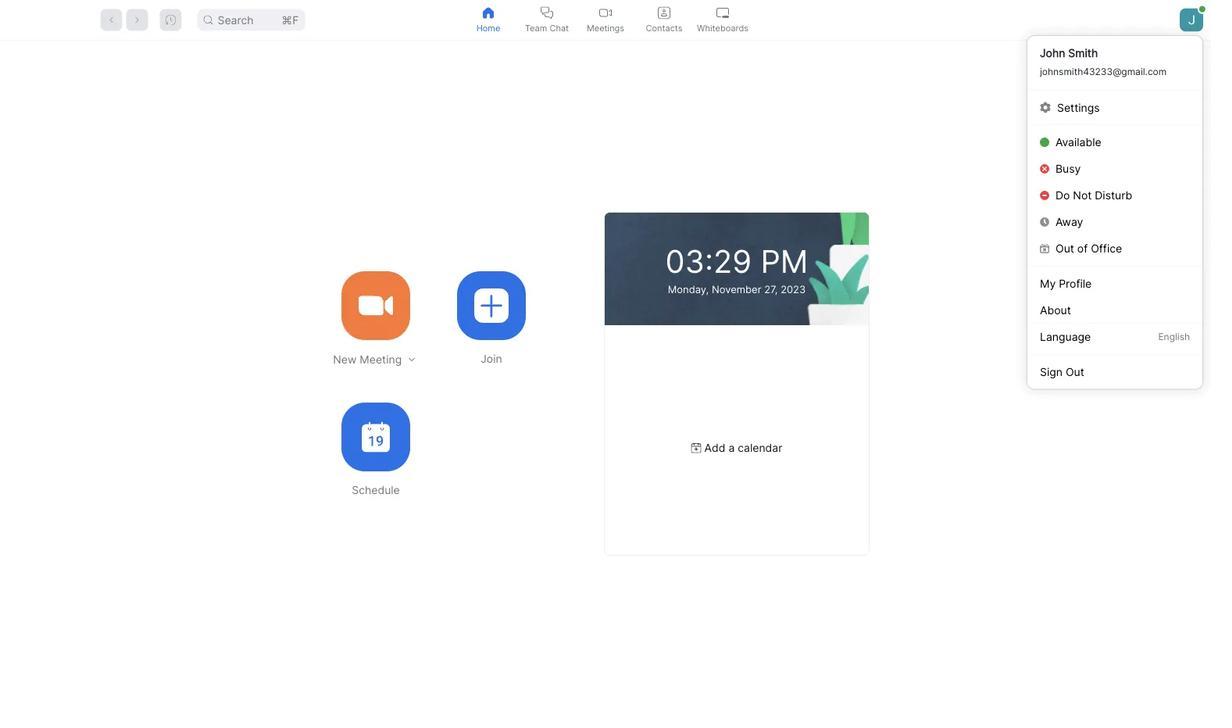 Task type: locate. For each thing, give the bounding box(es) containing it.
join
[[481, 352, 502, 365]]

2023
[[781, 283, 806, 295]]

not
[[1074, 189, 1092, 202]]

0 vertical spatial out
[[1056, 242, 1075, 255]]

a
[[729, 441, 735, 455]]

available button
[[1028, 129, 1203, 156]]

out
[[1056, 242, 1075, 255], [1066, 365, 1085, 378]]

out of office image
[[1041, 244, 1050, 253]]

pm
[[761, 242, 809, 280]]

profile contact image
[[658, 7, 671, 19], [658, 7, 671, 19]]

meeting
[[360, 353, 402, 366]]

plus squircle image
[[475, 288, 509, 323]]

new meeting
[[333, 353, 402, 366]]

chat
[[550, 23, 569, 33]]

tab list
[[459, 0, 752, 40]]

avatar image
[[1181, 8, 1204, 32]]

calendar add calendar image
[[692, 443, 702, 453], [692, 443, 702, 453]]

whiteboard small image
[[717, 7, 729, 19], [717, 7, 729, 19]]

john smith johnsmith43233@gmail.com
[[1041, 47, 1167, 77]]

27,
[[765, 283, 778, 295]]

home small image
[[482, 7, 495, 19]]

busy image
[[1041, 164, 1050, 174], [1041, 164, 1050, 174]]

out right sign
[[1066, 365, 1085, 378]]

setting image
[[1041, 102, 1052, 113]]

team chat image
[[541, 7, 554, 19], [541, 7, 554, 19]]

new
[[333, 353, 357, 366]]

add a calendar link
[[692, 441, 783, 455]]

schedule image
[[362, 422, 390, 452]]

johnsmith43233@gmail.com
[[1041, 66, 1167, 77]]

tab list containing home
[[459, 0, 752, 40]]

profile
[[1059, 277, 1092, 290]]

1 vertical spatial out
[[1066, 365, 1085, 378]]

video camera on image
[[359, 288, 393, 323]]

away image
[[1041, 217, 1050, 227], [1041, 217, 1050, 227]]

my profile
[[1041, 277, 1092, 290]]

meetings
[[587, 23, 625, 33]]

do not disturb
[[1056, 189, 1133, 202]]

03:29 pm monday, november 27, 2023
[[666, 242, 809, 295]]

video on image
[[600, 7, 612, 19], [600, 7, 612, 19]]

office
[[1092, 242, 1123, 255]]

team chat
[[525, 23, 569, 33]]

contacts button
[[635, 0, 694, 40]]

add
[[705, 441, 726, 455]]

out of office image
[[1041, 244, 1050, 253]]

online image
[[1200, 6, 1206, 12], [1041, 138, 1050, 147], [1041, 138, 1050, 147]]

out left "of"
[[1056, 242, 1075, 255]]

out of office
[[1056, 242, 1123, 255]]

home button
[[459, 0, 518, 40]]

chevron down small image
[[406, 354, 417, 365]]

about button
[[1028, 297, 1203, 323]]

out of office button
[[1028, 235, 1203, 262]]

home
[[477, 23, 501, 33]]

team chat button
[[518, 0, 577, 40]]

do not disturb button
[[1028, 182, 1203, 209]]



Task type: describe. For each thing, give the bounding box(es) containing it.
november
[[712, 283, 762, 295]]

my profile button
[[1028, 270, 1203, 297]]

home tab panel
[[0, 41, 1212, 727]]

language
[[1041, 330, 1092, 344]]

search
[[218, 13, 254, 27]]

contacts
[[646, 23, 683, 33]]

busy
[[1056, 162, 1082, 176]]

available
[[1056, 136, 1102, 149]]

disturb
[[1096, 189, 1133, 202]]

team
[[525, 23, 547, 33]]

video camera on image
[[359, 288, 393, 323]]

magnifier image
[[204, 15, 213, 25]]

plus squircle image
[[475, 288, 509, 323]]

smith
[[1069, 47, 1099, 60]]

home small image
[[482, 7, 495, 19]]

online image
[[1200, 6, 1206, 12]]

magnifier image
[[204, 15, 213, 25]]

settings button
[[1028, 94, 1203, 121]]

english
[[1159, 331, 1191, 342]]

meetings button
[[577, 0, 635, 40]]

away button
[[1028, 209, 1203, 235]]

sign out button
[[1028, 358, 1203, 385]]

do
[[1056, 189, 1071, 202]]

sign out
[[1041, 365, 1085, 378]]

do not disturb image
[[1041, 191, 1050, 200]]

whiteboards
[[697, 23, 749, 33]]

john
[[1041, 47, 1066, 60]]

add a calendar
[[705, 441, 783, 455]]

settings
[[1058, 101, 1100, 114]]

out inside button
[[1066, 365, 1085, 378]]

03:29
[[666, 242, 752, 280]]

⌘f
[[282, 13, 299, 27]]

sign
[[1041, 365, 1063, 378]]

schedule
[[352, 484, 400, 497]]

busy button
[[1028, 156, 1203, 182]]

my
[[1041, 277, 1056, 290]]

of
[[1078, 242, 1088, 255]]

chevron down small image
[[406, 354, 417, 365]]

monday,
[[668, 283, 709, 295]]

calendar
[[738, 441, 783, 455]]

out inside button
[[1056, 242, 1075, 255]]

away
[[1056, 215, 1084, 229]]

about
[[1041, 303, 1072, 317]]

setting image
[[1041, 102, 1052, 113]]

whiteboards button
[[694, 0, 752, 40]]

do not disturb image
[[1041, 191, 1050, 200]]



Task type: vqa. For each thing, say whether or not it's contained in the screenshot.
CHEVRON DOWN SMALL image
yes



